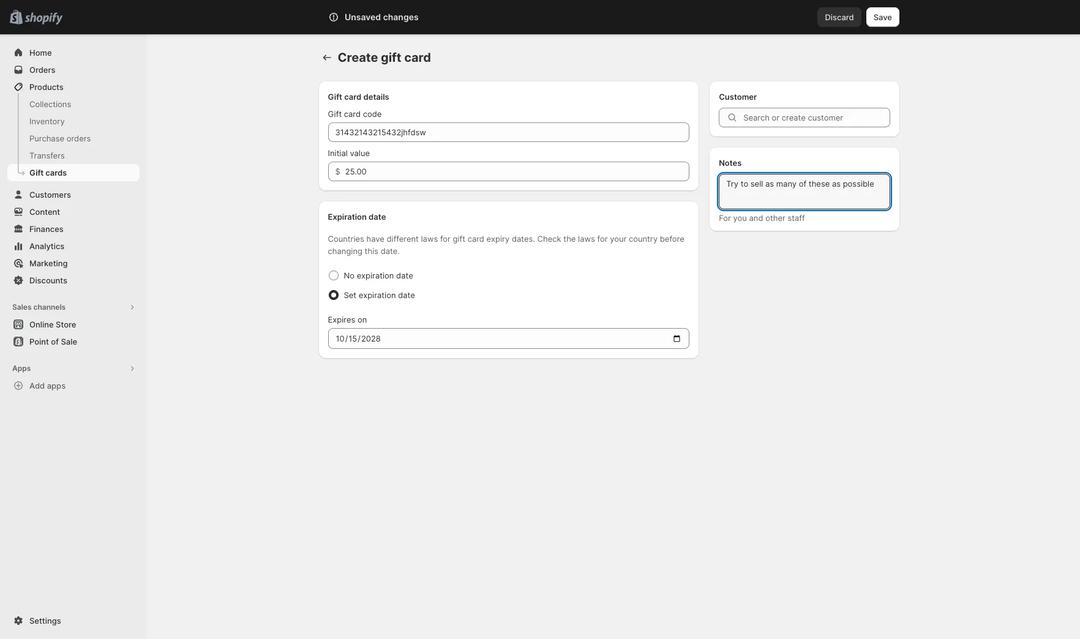 Task type: locate. For each thing, give the bounding box(es) containing it.
laws right the "the"
[[578, 234, 595, 244]]

settings link
[[7, 612, 140, 630]]

staff
[[788, 213, 805, 223]]

online store link
[[7, 316, 140, 333]]

gift for gift card code
[[328, 109, 342, 119]]

expiration down no expiration date
[[359, 290, 396, 300]]

gift cards link
[[7, 164, 140, 181]]

settings
[[29, 616, 61, 626]]

analytics
[[29, 241, 64, 251]]

purchase orders link
[[7, 130, 140, 147]]

laws right different
[[421, 234, 438, 244]]

other
[[766, 213, 786, 223]]

gift for gift card details
[[328, 92, 342, 102]]

inventory link
[[7, 113, 140, 130]]

expiration
[[357, 271, 394, 280], [359, 290, 396, 300]]

Gift card code text field
[[328, 122, 690, 142]]

sales channels button
[[7, 299, 140, 316]]

card left expiry
[[468, 234, 484, 244]]

products link
[[7, 78, 140, 96]]

point of sale
[[29, 337, 77, 347]]

Expires on date field
[[328, 328, 690, 349]]

search button
[[358, 7, 713, 27]]

orders
[[29, 65, 55, 75]]

details
[[363, 92, 389, 102]]

2 vertical spatial date
[[398, 290, 415, 300]]

0 horizontal spatial for
[[440, 234, 451, 244]]

dates.
[[512, 234, 535, 244]]

different
[[387, 234, 419, 244]]

countries have different laws for gift card expiry dates. check the laws for your country before changing this date.
[[328, 234, 685, 256]]

initial value
[[328, 148, 370, 158]]

expiration up set expiration date
[[357, 271, 394, 280]]

1 vertical spatial expiration
[[359, 290, 396, 300]]

0 vertical spatial gift
[[328, 92, 342, 102]]

analytics link
[[7, 238, 140, 255]]

0 vertical spatial gift
[[381, 50, 402, 65]]

0 horizontal spatial gift
[[381, 50, 402, 65]]

1 horizontal spatial for
[[597, 234, 608, 244]]

sales channels
[[12, 303, 66, 312]]

for you and other staff
[[719, 213, 805, 223]]

countries
[[328, 234, 364, 244]]

no expiration date
[[344, 271, 413, 280]]

before
[[660, 234, 685, 244]]

add apps button
[[7, 377, 140, 394]]

this
[[365, 246, 378, 256]]

gift for gift cards
[[29, 168, 44, 178]]

and
[[749, 213, 763, 223]]

0 vertical spatial expiration
[[357, 271, 394, 280]]

shopify image
[[25, 13, 63, 25]]

expires
[[328, 315, 355, 325]]

card
[[404, 50, 431, 65], [344, 92, 362, 102], [344, 109, 361, 119], [468, 234, 484, 244]]

$
[[335, 167, 340, 176]]

Initial value text field
[[345, 162, 690, 181]]

date down no expiration date
[[398, 290, 415, 300]]

date
[[369, 212, 386, 222], [396, 271, 413, 280], [398, 290, 415, 300]]

date down date.
[[396, 271, 413, 280]]

for left 'your'
[[597, 234, 608, 244]]

finances
[[29, 224, 64, 234]]

products
[[29, 82, 64, 92]]

laws
[[421, 234, 438, 244], [578, 234, 595, 244]]

for
[[440, 234, 451, 244], [597, 234, 608, 244]]

gift
[[381, 50, 402, 65], [453, 234, 465, 244]]

gift
[[328, 92, 342, 102], [328, 109, 342, 119], [29, 168, 44, 178]]

apps
[[12, 364, 31, 373]]

2 vertical spatial gift
[[29, 168, 44, 178]]

inventory
[[29, 116, 65, 126]]

expiration for no
[[357, 271, 394, 280]]

1 laws from the left
[[421, 234, 438, 244]]

create gift card
[[338, 50, 431, 65]]

channels
[[33, 303, 66, 312]]

home link
[[7, 44, 140, 61]]

1 horizontal spatial gift
[[453, 234, 465, 244]]

save
[[874, 12, 892, 22]]

0 vertical spatial date
[[369, 212, 386, 222]]

0 horizontal spatial laws
[[421, 234, 438, 244]]

code
[[363, 109, 382, 119]]

1 vertical spatial date
[[396, 271, 413, 280]]

apps
[[47, 381, 66, 391]]

1 vertical spatial gift
[[453, 234, 465, 244]]

gift left expiry
[[453, 234, 465, 244]]

date up have
[[369, 212, 386, 222]]

1 vertical spatial gift
[[328, 109, 342, 119]]

expires on
[[328, 315, 367, 325]]

date.
[[381, 246, 400, 256]]

gift inside the "countries have different laws for gift card expiry dates. check the laws for your country before changing this date."
[[453, 234, 465, 244]]

2 for from the left
[[597, 234, 608, 244]]

gift left cards
[[29, 168, 44, 178]]

customers
[[29, 190, 71, 200]]

1 horizontal spatial laws
[[578, 234, 595, 244]]

for right different
[[440, 234, 451, 244]]

point of sale link
[[7, 333, 140, 350]]

gift right create
[[381, 50, 402, 65]]

gift down "gift card details" at left
[[328, 109, 342, 119]]

orders
[[67, 134, 91, 143]]

online store
[[29, 320, 76, 329]]

gift up gift card code
[[328, 92, 342, 102]]

gift card code
[[328, 109, 382, 119]]

home
[[29, 48, 52, 58]]



Task type: describe. For each thing, give the bounding box(es) containing it.
point
[[29, 337, 49, 347]]

expiration for set
[[359, 290, 396, 300]]

on
[[358, 315, 367, 325]]

card up gift card code
[[344, 92, 362, 102]]

for
[[719, 213, 731, 223]]

changes
[[383, 12, 419, 22]]

you
[[733, 213, 747, 223]]

1 for from the left
[[440, 234, 451, 244]]

marketing link
[[7, 255, 140, 272]]

marketing
[[29, 258, 68, 268]]

create
[[338, 50, 378, 65]]

2 laws from the left
[[578, 234, 595, 244]]

finances link
[[7, 220, 140, 238]]

transfers link
[[7, 147, 140, 164]]

Search or create customer text field
[[744, 108, 890, 127]]

check
[[537, 234, 561, 244]]

set
[[344, 290, 356, 300]]

collections
[[29, 99, 71, 109]]

expiration
[[328, 212, 367, 222]]

unsaved
[[345, 12, 381, 22]]

search
[[378, 12, 404, 22]]

customer
[[719, 92, 757, 102]]

apps button
[[7, 360, 140, 377]]

discard link
[[818, 7, 862, 27]]

no
[[344, 271, 355, 280]]

country
[[629, 234, 658, 244]]

online store button
[[0, 316, 147, 333]]

save button
[[866, 7, 900, 27]]

content
[[29, 207, 60, 217]]

date for set expiration date
[[398, 290, 415, 300]]

gift card details
[[328, 92, 389, 102]]

sales
[[12, 303, 32, 312]]

sale
[[61, 337, 77, 347]]

set expiration date
[[344, 290, 415, 300]]

card inside the "countries have different laws for gift card expiry dates. check the laws for your country before changing this date."
[[468, 234, 484, 244]]

date for no expiration date
[[396, 271, 413, 280]]

store
[[56, 320, 76, 329]]

Add a note text field
[[719, 174, 890, 209]]

customers link
[[7, 186, 140, 203]]

unsaved changes
[[345, 12, 419, 22]]

online
[[29, 320, 54, 329]]

expiration date
[[328, 212, 386, 222]]

purchase orders
[[29, 134, 91, 143]]

changing
[[328, 246, 363, 256]]

content link
[[7, 203, 140, 220]]

your
[[610, 234, 627, 244]]

add
[[29, 381, 45, 391]]

collections link
[[7, 96, 140, 113]]

point of sale button
[[0, 333, 147, 350]]

of
[[51, 337, 59, 347]]

have
[[367, 234, 385, 244]]

purchase
[[29, 134, 64, 143]]

expiry
[[487, 234, 510, 244]]

gift cards
[[29, 168, 67, 178]]

value
[[350, 148, 370, 158]]

the
[[564, 234, 576, 244]]

initial
[[328, 148, 348, 158]]

card down "gift card details" at left
[[344, 109, 361, 119]]

card down "changes"
[[404, 50, 431, 65]]

discounts link
[[7, 272, 140, 289]]

cards
[[46, 168, 67, 178]]

notes
[[719, 158, 742, 168]]

transfers
[[29, 151, 65, 160]]

discounts
[[29, 276, 67, 285]]

add apps
[[29, 381, 66, 391]]

discard
[[825, 12, 854, 22]]

orders link
[[7, 61, 140, 78]]



Task type: vqa. For each thing, say whether or not it's contained in the screenshot.
rightmost Visitors
no



